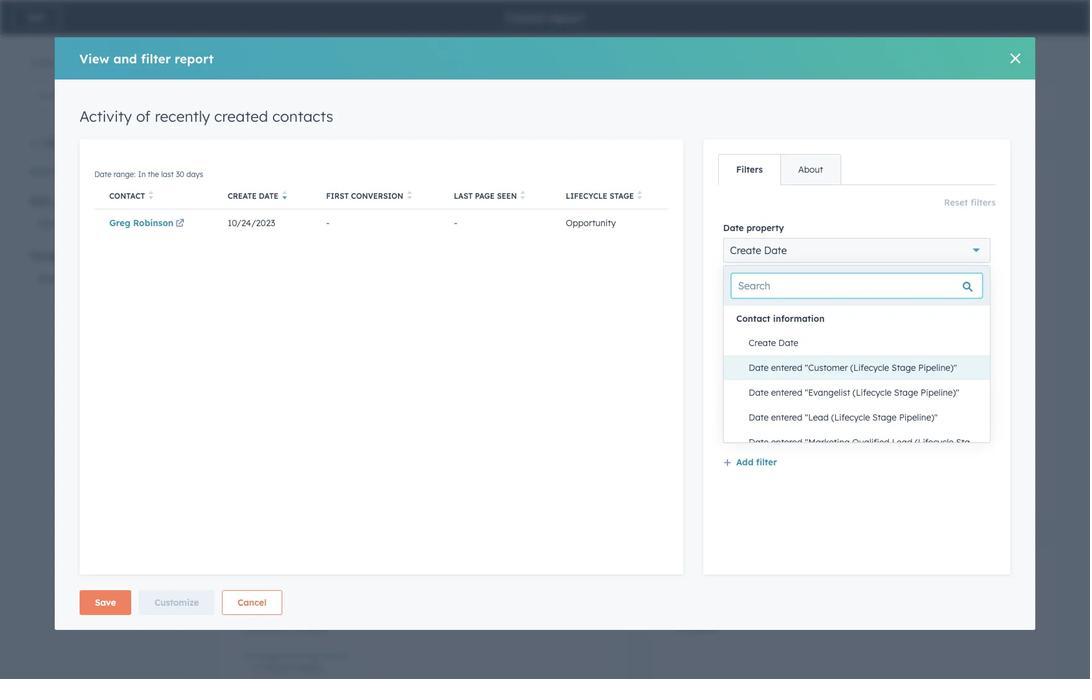 Task type: vqa. For each thing, say whether or not it's contained in the screenshot.
Marketplaces image
no



Task type: locate. For each thing, give the bounding box(es) containing it.
2 vertical spatial last
[[308, 652, 320, 662]]

filter right and
[[141, 51, 171, 66]]

conversion inside button
[[351, 192, 403, 201]]

1 horizontal spatial first conversion
[[873, 287, 925, 306]]

link opens in a new window image inside checkbox
[[755, 320, 763, 329]]

1 vertical spatial filter
[[756, 457, 777, 468]]

none checkbox containing activity of recently created contacts
[[648, 160, 1090, 522]]

filter right add
[[756, 457, 777, 468]]

templates right the filter
[[69, 138, 112, 149]]

0 vertical spatial greg
[[109, 218, 130, 229]]

range: for contact created totals by first conversion
[[260, 652, 282, 662]]

in up the contact button
[[138, 170, 146, 179]]

1 press to sort. element from the left
[[149, 191, 153, 202]]

0 vertical spatial which
[[241, 212, 269, 224]]

forms down are
[[298, 622, 321, 632]]

date range: in the last 30 days inside activity of recently created contacts "dialog"
[[94, 170, 203, 179]]

1 vertical spatial in
[[717, 271, 725, 280]]

1 vertical spatial first
[[873, 287, 895, 296]]

press to sort. image inside last page seen button
[[521, 191, 525, 200]]

0 horizontal spatial totals
[[345, 567, 380, 583]]

last up rolling
[[740, 271, 753, 280]]

range: down cancel button
[[260, 652, 282, 662]]

30 down which forms are contacts submitting on first? on the bottom left of page
[[322, 652, 331, 662]]

2 horizontal spatial in
[[717, 271, 725, 280]]

from left scratch
[[309, 55, 339, 71]]

entered up add filter
[[771, 437, 802, 448]]

date
[[94, 170, 111, 179], [259, 192, 278, 201], [723, 222, 744, 234], [764, 244, 787, 257], [673, 271, 690, 280], [723, 277, 744, 288], [795, 296, 815, 306], [778, 338, 798, 349], [749, 363, 769, 374], [749, 387, 769, 399], [749, 412, 769, 423], [749, 437, 769, 448], [241, 652, 258, 662]]

tab list containing filters
[[718, 154, 841, 185]]

1 vertical spatial by
[[384, 567, 399, 583]]

entered down to on the right
[[771, 387, 802, 399]]

date range: in the last 30 days for contact created totals by first conversion
[[241, 652, 350, 662]]

created inside "dialog"
[[214, 107, 268, 126]]

page
[[475, 192, 495, 201], [976, 287, 996, 296]]

0 vertical spatial seen
[[497, 192, 517, 201]]

greg robinson
[[109, 218, 173, 229], [688, 318, 752, 329]]

1 horizontal spatial range
[[789, 299, 816, 311]]

lifecycle inside button
[[566, 192, 607, 201]]

press to sort. element inside last page seen button
[[521, 191, 525, 202]]

date left to on the right
[[749, 363, 769, 374]]

1 vertical spatial last page seen
[[955, 287, 996, 306]]

1 vertical spatial 10/24/2023
[[795, 318, 843, 329]]

last 30 days (excluding today) button
[[723, 323, 991, 347]]

cancel
[[238, 598, 267, 609]]

filters inside popup button
[[56, 218, 83, 230]]

1 horizontal spatial last
[[308, 652, 320, 662]]

2 horizontal spatial date range: in the last 30 days
[[673, 271, 782, 280]]

conversion inside checkbox
[[873, 296, 925, 306]]

customize
[[154, 598, 199, 609]]

0 horizontal spatial greg robinson
[[109, 218, 173, 229]]

filters inside button
[[56, 166, 81, 177]]

conversion up the which of my sales teams is engaging with their leads the most?
[[351, 192, 403, 201]]

press to sort. image inside first conversion button
[[407, 191, 412, 200]]

30 up rolling
[[755, 271, 763, 280]]

"evangelist
[[805, 387, 850, 399]]

robinson
[[133, 218, 173, 229], [712, 318, 752, 329]]

create date left descending sort. press to sort ascending. element
[[228, 192, 278, 201]]

clear filters
[[30, 166, 81, 177]]

create report
[[506, 10, 584, 25]]

0 vertical spatial lifecycle stage
[[566, 192, 634, 201]]

opportunity
[[566, 218, 616, 229], [1030, 318, 1079, 329]]

create inside dropdown button
[[730, 244, 761, 257]]

with left time
[[765, 567, 792, 583]]

0 horizontal spatial greg robinson link
[[109, 218, 187, 229]]

last for last page seen button
[[454, 192, 473, 201]]

0 horizontal spatial 10/24/2023
[[228, 218, 275, 229]]

activity up "filter templates"
[[79, 107, 132, 126]]

1 vertical spatial forms
[[298, 622, 321, 632]]

days down which forms are contacts submitting on first? on the bottom left of page
[[333, 652, 350, 662]]

press to sort. element inside lifecycle stage button
[[638, 191, 642, 202]]

1 horizontal spatial conversion
[[873, 296, 925, 306]]

forms inside the interactive chart checkbox
[[298, 622, 321, 632]]

1 horizontal spatial range:
[[260, 652, 282, 662]]

report inside activity of recently created contacts "dialog"
[[175, 51, 214, 66]]

contacts right are
[[320, 594, 361, 606]]

0 horizontal spatial press to sort. image
[[407, 191, 412, 200]]

save button
[[79, 591, 131, 616]]

robinson down rolling
[[712, 318, 752, 329]]

robinson inside activity of recently created contacts "dialog"
[[133, 218, 173, 229]]

which inside checkbox
[[241, 594, 269, 606]]

first conversion up 'contact information' button
[[873, 287, 925, 306]]

1 horizontal spatial forms
[[730, 241, 754, 250]]

(lifecycle for "lead
[[831, 412, 870, 423]]

create inside page section element
[[506, 10, 545, 25]]

Search search field
[[30, 83, 185, 108]]

0 vertical spatial first
[[326, 192, 349, 201]]

by up the which of my sales teams is engaging with their leads the most?
[[373, 185, 388, 201]]

contact information
[[736, 313, 825, 325]]

0 vertical spatial create date button
[[213, 182, 311, 209]]

which forms are contacts submitting on first?
[[241, 594, 455, 606]]

filter templates
[[44, 138, 112, 149]]

1 horizontal spatial recently
[[741, 185, 791, 201]]

results
[[72, 57, 99, 68]]

first up 'contact information' button
[[873, 287, 895, 296]]

4 press to sort. element from the left
[[638, 191, 642, 202]]

1 vertical spatial conversion
[[873, 296, 925, 306]]

activity
[[726, 212, 760, 224]]

range up rolling
[[746, 277, 772, 288]]

entered left "lead
[[771, 412, 802, 423]]

activity inside "dialog"
[[79, 107, 132, 126]]

range: inside activity of recently created contacts "dialog"
[[113, 170, 136, 179]]

greg robinson link down press to sort. image
[[109, 218, 187, 229]]

0 horizontal spatial created
[[214, 107, 268, 126]]

last inside "popup button"
[[730, 329, 750, 341]]

last inside link opens in a new window checkbox
[[740, 271, 753, 280]]

opportunity inside activity of recently created contacts "dialog"
[[566, 218, 616, 229]]

filters up add filter
[[760, 435, 784, 446]]

(lifecycle up the date entered "lead (lifecycle stage pipeline)" button
[[853, 387, 892, 399]]

0 horizontal spatial page
[[475, 192, 495, 201]]

greg down the contact button
[[109, 218, 130, 229]]

comparison down to on the right
[[747, 384, 802, 396]]

0 horizontal spatial recently
[[155, 107, 210, 126]]

contact for contact totals with time comparison
[[673, 567, 722, 583]]

0 vertical spatial last
[[161, 170, 174, 179]]

contact for contact information
[[736, 313, 770, 325]]

filter inside button
[[756, 457, 777, 468]]

by
[[373, 185, 388, 201], [384, 567, 399, 583]]

date range: in the last 30 days inside the interactive chart checkbox
[[241, 652, 350, 662]]

templates
[[343, 132, 405, 147], [69, 138, 112, 149]]

greg
[[109, 218, 130, 229], [688, 318, 709, 329]]

property
[[746, 222, 784, 234]]

first up teams
[[326, 192, 349, 201]]

with left their
[[418, 212, 437, 224]]

last page seen inside link opens in a new window checkbox
[[955, 287, 996, 306]]

contact for contact filters
[[723, 435, 757, 446]]

of down view and filter report
[[136, 107, 151, 126]]

most?
[[510, 212, 538, 224]]

create reports from scratch
[[215, 55, 388, 71]]

0 vertical spatial range
[[746, 277, 772, 288]]

1 which from the top
[[241, 212, 269, 224]]

date down what's
[[673, 271, 690, 280]]

last inside button
[[454, 192, 473, 201]]

create date button up my
[[213, 182, 311, 209]]

last up the contact button
[[161, 170, 174, 179]]

range: left date range
[[692, 271, 714, 280]]

1 horizontal spatial last page seen
[[955, 287, 996, 306]]

0 vertical spatial by
[[373, 185, 388, 201]]

1 vertical spatial created
[[795, 185, 842, 201]]

contact
[[109, 192, 145, 201], [688, 292, 724, 301], [736, 313, 770, 325], [723, 435, 757, 446], [241, 567, 289, 583], [673, 567, 722, 583]]

which left my
[[241, 212, 269, 224]]

date up rolling
[[723, 277, 744, 288]]

entered for "marketing
[[771, 437, 802, 448]]

1 vertical spatial recently
[[741, 185, 791, 201]]

1 press to sort. image from the left
[[407, 191, 412, 200]]

none checkbox link opens in a new window
[[648, 160, 1090, 522]]

which left "forms"
[[241, 594, 269, 606]]

1 horizontal spatial 10/24/2023
[[795, 318, 843, 329]]

0 vertical spatial with
[[428, 185, 454, 201]]

press to sort. element inside the contact button
[[149, 191, 153, 202]]

0 horizontal spatial last
[[161, 170, 174, 179]]

templates up first conversion button
[[343, 132, 405, 147]]

and
[[113, 51, 137, 66]]

1 vertical spatial greg robinson
[[688, 318, 752, 329]]

date range: in the last 30 days
[[94, 170, 203, 179], [673, 271, 782, 280], [241, 652, 350, 662]]

0 vertical spatial in
[[138, 170, 146, 179]]

stage
[[610, 192, 634, 201], [1030, 296, 1054, 306], [892, 363, 916, 374], [894, 387, 918, 399], [872, 412, 897, 423], [956, 437, 980, 448]]

in down "forms"
[[284, 652, 292, 662]]

2 vertical spatial recently
[[841, 212, 878, 224]]

filters link
[[719, 155, 780, 185]]

2 horizontal spatial press to sort. image
[[638, 191, 642, 200]]

1 vertical spatial greg robinson link
[[688, 318, 765, 329]]

activity inside link opens in a new window checkbox
[[673, 185, 721, 201]]

range: inside the interactive chart checkbox
[[260, 652, 282, 662]]

greg robinson down rolling
[[688, 318, 752, 329]]

filters
[[56, 166, 81, 177], [971, 197, 996, 208], [56, 218, 83, 230], [760, 435, 784, 446]]

None checkbox
[[215, 160, 628, 522], [648, 542, 1060, 680], [215, 160, 628, 522], [648, 542, 1060, 680]]

1 horizontal spatial press to sort. image
[[521, 191, 525, 200]]

from
[[309, 55, 339, 71], [309, 132, 339, 147]]

last
[[161, 170, 174, 179], [740, 271, 753, 280], [308, 652, 320, 662]]

which for contact created totals by first conversion
[[241, 594, 269, 606]]

2 vertical spatial with
[[765, 567, 792, 583]]

filters right clear
[[56, 166, 81, 177]]

2 which from the top
[[241, 594, 269, 606]]

robinson down press to sort. image
[[133, 218, 173, 229]]

0 horizontal spatial robinson
[[133, 218, 173, 229]]

activity leaderboard by team with type breakdown
[[241, 185, 559, 201]]

last inside last page seen
[[955, 287, 974, 296]]

none checkbox containing contact created totals by first conversion
[[215, 542, 628, 680]]

rolling date range
[[730, 299, 816, 311]]

1 vertical spatial first conversion
[[873, 287, 925, 306]]

0 horizontal spatial filter
[[141, 51, 171, 66]]

to
[[771, 362, 781, 373]]

1 horizontal spatial activity
[[241, 185, 288, 201]]

1 horizontal spatial totals
[[726, 567, 761, 583]]

press to sort. element for lifecycle stage
[[638, 191, 642, 202]]

2 entered from the top
[[771, 387, 802, 399]]

activity up what's
[[673, 185, 721, 201]]

0 horizontal spatial opportunity
[[566, 218, 616, 229]]

in down the "date property" on the right top
[[717, 271, 725, 280]]

filter
[[141, 51, 171, 66], [756, 457, 777, 468]]

2 horizontal spatial created
[[795, 185, 842, 201]]

first
[[326, 192, 349, 201], [873, 287, 895, 296]]

contacts
[[272, 107, 333, 126], [846, 185, 899, 201], [776, 212, 816, 224], [320, 594, 361, 606]]

0 vertical spatial comparison
[[747, 384, 802, 396]]

1 horizontal spatial first
[[873, 287, 895, 296]]

activity for which of my sales teams is engaging with their leads the most?
[[241, 185, 288, 201]]

(excluding
[[792, 329, 840, 341]]

date left the property on the right of the page
[[723, 222, 744, 234]]

activity of recently created contacts
[[79, 107, 333, 126], [673, 185, 899, 201]]

add
[[736, 457, 754, 468]]

close image
[[1011, 53, 1021, 63]]

from for scratch
[[309, 55, 339, 71]]

forms inside link opens in a new window checkbox
[[730, 241, 754, 250]]

by left "first"
[[384, 567, 399, 583]]

create date button for first conversion button
[[213, 182, 311, 209]]

last for 'last 30 days (excluding today)' "popup button"
[[730, 329, 750, 341]]

conversion up 'contact information' button
[[873, 296, 925, 306]]

1 horizontal spatial seen
[[955, 296, 975, 306]]

(lifecycle
[[850, 363, 889, 374], [853, 387, 892, 399], [831, 412, 870, 423], [915, 437, 954, 448]]

greg left link opens in a new window image
[[688, 318, 709, 329]]

1 vertical spatial range:
[[692, 271, 714, 280]]

create inside link opens in a new window checkbox
[[795, 287, 824, 296]]

first inside link opens in a new window checkbox
[[873, 287, 895, 296]]

first conversion up is
[[326, 192, 403, 201]]

last inside the interactive chart checkbox
[[308, 652, 320, 662]]

the
[[148, 170, 159, 179], [492, 212, 507, 224], [708, 212, 723, 224], [727, 271, 738, 280], [294, 652, 305, 662]]

comparison right time
[[827, 567, 901, 583]]

date entered "customer (lifecycle stage pipeline)" button
[[736, 356, 990, 381]]

date range: in the last 30 days up press to sort. image
[[94, 170, 203, 179]]

contacts for contact
[[249, 622, 282, 632]]

0 horizontal spatial greg
[[109, 218, 130, 229]]

created inside the interactive chart checkbox
[[293, 567, 341, 583]]

date range: in the last 30 days down "forms"
[[241, 652, 350, 662]]

contacts inside activity of recently created contacts "dialog"
[[272, 107, 333, 126]]

2 vertical spatial date range: in the last 30 days
[[241, 652, 350, 662]]

date up contact filters
[[749, 412, 769, 423]]

1 vertical spatial comparison
[[827, 567, 901, 583]]

days up the contact button
[[186, 170, 203, 179]]

forms down the "date property" on the right top
[[730, 241, 754, 250]]

date entered "customer (lifecycle stage pipeline)"
[[749, 363, 957, 374]]

link opens in a new window image
[[755, 320, 763, 329]]

1 entered from the top
[[771, 363, 802, 374]]

reports
[[260, 55, 306, 71], [260, 132, 306, 147]]

in
[[138, 170, 146, 179], [717, 271, 725, 280], [284, 652, 292, 662]]

2 reports from the top
[[260, 132, 306, 147]]

days down contact information
[[767, 329, 789, 341]]

date range: in the last 30 days inside link opens in a new window checkbox
[[673, 271, 782, 280]]

(lifecycle for "evangelist
[[853, 387, 892, 399]]

leaderboard
[[292, 185, 369, 201]]

days
[[186, 170, 203, 179], [765, 271, 782, 280], [767, 329, 789, 341], [333, 652, 350, 662]]

30
[[176, 170, 184, 179], [755, 271, 763, 280], [753, 329, 764, 341], [322, 652, 331, 662]]

0 vertical spatial 10/24/2023
[[228, 218, 275, 229]]

3 press to sort. element from the left
[[521, 191, 525, 202]]

pipeline)"
[[918, 363, 957, 374], [921, 387, 959, 399], [899, 412, 938, 423], [983, 437, 1022, 448]]

forms for created
[[298, 622, 321, 632]]

contact created totals by first conversion
[[241, 567, 500, 583]]

date left descending sort. press to sort ascending. element
[[259, 192, 278, 201]]

recently
[[155, 107, 210, 126], [741, 185, 791, 201], [841, 212, 878, 224]]

0 horizontal spatial last page seen
[[454, 192, 517, 201]]

filters
[[736, 164, 763, 175]]

greg inside activity of recently created contacts "dialog"
[[109, 218, 130, 229]]

filters right reset
[[971, 197, 996, 208]]

0 vertical spatial created
[[214, 107, 268, 126]]

contacts
[[681, 241, 714, 250], [249, 622, 282, 632], [681, 622, 714, 632]]

leads
[[464, 212, 489, 224]]

conversion
[[351, 192, 403, 201], [873, 296, 925, 306]]

last for activity of recently created contacts
[[740, 271, 753, 280]]

0 vertical spatial first conversion
[[326, 192, 403, 201]]

1 horizontal spatial lifecycle stage
[[1030, 287, 1071, 306]]

2 from from the top
[[309, 132, 339, 147]]

last page seen
[[454, 192, 517, 201], [955, 287, 996, 306]]

press to sort. element for first conversion
[[407, 191, 412, 202]]

lifecycle inside checkbox
[[1030, 287, 1071, 296]]

filters down the sources
[[56, 218, 83, 230]]

report inside page section element
[[548, 10, 584, 25]]

1 reports from the top
[[260, 55, 306, 71]]

by inside the interactive chart checkbox
[[384, 567, 399, 583]]

1 vertical spatial from
[[309, 132, 339, 147]]

1 horizontal spatial templates
[[343, 132, 405, 147]]

press to sort. element inside first conversion button
[[407, 191, 412, 202]]

forms
[[730, 241, 754, 250], [298, 622, 321, 632]]

greg robinson down press to sort. image
[[109, 218, 173, 229]]

create date button
[[213, 182, 311, 209], [736, 331, 990, 356]]

last for contact created totals by first conversion
[[308, 652, 320, 662]]

robinson inside checkbox
[[712, 318, 752, 329]]

compared
[[723, 362, 768, 373]]

Search search field
[[731, 274, 983, 298]]

0 vertical spatial last
[[454, 192, 473, 201]]

(lifecycle up no comparison popup button
[[850, 363, 889, 374]]

(lifecycle right lead
[[915, 437, 954, 448]]

1 horizontal spatial greg robinson
[[688, 318, 752, 329]]

of left my
[[272, 212, 282, 224]]

activity up my
[[241, 185, 288, 201]]

range: up the contact button
[[113, 170, 136, 179]]

0 vertical spatial range:
[[113, 170, 136, 179]]

0 horizontal spatial range:
[[113, 170, 136, 179]]

entered up no comparison
[[771, 363, 802, 374]]

contacts up the create reports from templates
[[272, 107, 333, 126]]

tab list
[[718, 154, 841, 185]]

date down the property on the right of the page
[[764, 244, 787, 257]]

1 vertical spatial robinson
[[712, 318, 752, 329]]

contact inside the interactive chart checkbox
[[241, 567, 289, 583]]

filters inside button
[[971, 197, 996, 208]]

press to sort. image inside lifecycle stage button
[[638, 191, 642, 200]]

greg inside link opens in a new window checkbox
[[688, 318, 709, 329]]

1 horizontal spatial page
[[976, 287, 996, 296]]

seen inside last page seen button
[[497, 192, 517, 201]]

3 entered from the top
[[771, 412, 802, 423]]

link opens in a new window image
[[176, 220, 184, 229], [176, 220, 184, 229], [755, 320, 763, 329]]

"customer
[[805, 363, 848, 374]]

contacts inside the interactive chart checkbox
[[320, 594, 361, 606]]

days inside link opens in a new window checkbox
[[765, 271, 782, 280]]

descending sort. press to sort ascending. image
[[282, 191, 287, 200]]

1 totals from the left
[[345, 567, 380, 583]]

breakdown
[[490, 185, 559, 201]]

comparison inside popup button
[[747, 384, 802, 396]]

0 vertical spatial greg robinson
[[109, 218, 173, 229]]

0 vertical spatial reports
[[260, 55, 306, 71]]

date inside create date
[[795, 296, 815, 306]]

range: for activity of recently created contacts
[[692, 271, 714, 280]]

clear filters button
[[30, 164, 81, 179]]

0 horizontal spatial date range: in the last 30 days
[[94, 170, 203, 179]]

date range: in the last 30 days up rolling
[[673, 271, 782, 280]]

create date button down 'contact information' button
[[736, 331, 990, 356]]

30 down contact information
[[753, 329, 764, 341]]

0 horizontal spatial range
[[746, 277, 772, 288]]

create date down the "date property" on the right top
[[730, 244, 787, 257]]

None checkbox
[[215, 81, 1060, 122], [648, 160, 1090, 522], [215, 542, 628, 680], [215, 81, 1060, 122]]

with up their
[[428, 185, 454, 201]]

the up the contact button
[[148, 170, 159, 179]]

date up information
[[795, 296, 815, 306]]

1 from from the top
[[309, 55, 339, 71]]

the down are
[[294, 652, 305, 662]]

2 press to sort. element from the left
[[407, 191, 412, 202]]

1 vertical spatial seen
[[955, 296, 975, 306]]

1 horizontal spatial last
[[730, 329, 750, 341]]

reports for scratch
[[260, 55, 306, 71]]

2 horizontal spatial activity
[[673, 185, 721, 201]]

date inside dropdown button
[[764, 244, 787, 257]]

of right the 15
[[49, 57, 57, 68]]

from for templates
[[309, 132, 339, 147]]

date property
[[723, 222, 784, 234]]

lifecycle stage inside button
[[566, 192, 634, 201]]

range: inside link opens in a new window checkbox
[[692, 271, 714, 280]]

0 horizontal spatial report
[[175, 51, 214, 66]]

3 press to sort. image from the left
[[638, 191, 642, 200]]

activity
[[79, 107, 132, 126], [241, 185, 288, 201], [673, 185, 721, 201]]

0 vertical spatial filter
[[141, 51, 171, 66]]

0 vertical spatial date range: in the last 30 days
[[94, 170, 203, 179]]

1 vertical spatial page
[[976, 287, 996, 296]]

1 horizontal spatial lifecycle
[[1030, 287, 1071, 296]]

teams
[[328, 212, 357, 224]]

scratch
[[343, 55, 388, 71]]

range up information
[[789, 299, 816, 311]]

create date inside link opens in a new window checkbox
[[795, 287, 824, 306]]

press to sort. image
[[407, 191, 412, 200], [521, 191, 525, 200], [638, 191, 642, 200]]

created inside link opens in a new window checkbox
[[795, 185, 842, 201]]

0 vertical spatial forms
[[730, 241, 754, 250]]

of
[[49, 57, 57, 68], [136, 107, 151, 126], [724, 185, 737, 201], [272, 212, 282, 224], [763, 212, 773, 224]]

1 horizontal spatial create date button
[[736, 331, 990, 356]]

0 horizontal spatial forms
[[298, 622, 321, 632]]

contacts up 'submitted'
[[846, 185, 899, 201]]

press to sort. image
[[149, 191, 153, 200]]

about link
[[780, 155, 841, 185]]

1 horizontal spatial greg robinson link
[[688, 318, 765, 329]]

last down are
[[308, 652, 320, 662]]

1 horizontal spatial date range: in the last 30 days
[[241, 652, 350, 662]]

last page seen inside button
[[454, 192, 517, 201]]

1 vertical spatial greg
[[688, 318, 709, 329]]

4 entered from the top
[[771, 437, 802, 448]]

from up leaderboard
[[309, 132, 339, 147]]

filters for reset
[[971, 197, 996, 208]]

contact for contact created totals by first conversion
[[241, 567, 289, 583]]

opportunity inside link opens in a new window checkbox
[[1030, 318, 1079, 329]]

press to sort. element
[[149, 191, 153, 202], [407, 191, 412, 202], [521, 191, 525, 202], [638, 191, 642, 202]]

create date up information
[[795, 287, 824, 306]]

days down 'all'
[[765, 271, 782, 280]]

pipeline)" for date entered "evangelist (lifecycle stage pipeline)"
[[921, 387, 959, 399]]

2 press to sort. image from the left
[[521, 191, 525, 200]]

contacts up websites
[[776, 212, 816, 224]]

1 horizontal spatial activity of recently created contacts
[[673, 185, 899, 201]]

0 vertical spatial from
[[309, 55, 339, 71]]

(lifecycle down date entered "evangelist (lifecycle stage pipeline)"
[[831, 412, 870, 423]]

date right no at the bottom of the page
[[749, 387, 769, 399]]

team
[[392, 185, 424, 201]]

2 horizontal spatial range:
[[692, 271, 714, 280]]

first?
[[431, 594, 455, 606]]

1-15 of 85 results
[[30, 57, 99, 68]]

1 vertical spatial opportunity
[[1030, 318, 1079, 329]]

0 vertical spatial last page seen
[[454, 192, 517, 201]]



Task type: describe. For each thing, give the bounding box(es) containing it.
save
[[95, 598, 116, 609]]

activity for what's the activity of contacts who recently submitted a form?
[[673, 185, 721, 201]]

forms
[[272, 594, 299, 606]]

select button
[[30, 266, 185, 291]]

all
[[770, 241, 779, 250]]

form?
[[940, 212, 967, 224]]

the inside checkbox
[[294, 652, 305, 662]]

reset
[[944, 197, 968, 208]]

submitted
[[881, 212, 928, 224]]

select
[[37, 272, 65, 285]]

range inside popup button
[[789, 299, 816, 311]]

the inside activity of recently created contacts "dialog"
[[148, 170, 159, 179]]

cancel button
[[222, 591, 282, 616]]

activity of recently created contacts inside activity of recently created contacts "dialog"
[[79, 107, 333, 126]]

activity of recently created contacts inside checkbox
[[673, 185, 899, 201]]

days inside "popup button"
[[767, 329, 789, 341]]

30 up the contact button
[[176, 170, 184, 179]]

forms for of
[[730, 241, 754, 250]]

information
[[773, 313, 825, 325]]

sales
[[302, 212, 325, 224]]

rolling
[[730, 299, 762, 311]]

data
[[30, 196, 51, 207]]

greg robinson link inside checkbox
[[688, 318, 765, 329]]

totals inside the interactive chart checkbox
[[345, 567, 380, 583]]

about
[[798, 164, 823, 175]]

entered for "lead
[[771, 412, 802, 423]]

filters for contact
[[760, 435, 784, 446]]

stage inside activity of recently created contacts "dialog"
[[610, 192, 634, 201]]

none checkbox the interactive chart
[[215, 542, 628, 680]]

in for activity of recently created contacts
[[717, 271, 725, 280]]

data sources
[[30, 196, 86, 207]]

tab list inside activity of recently created contacts "dialog"
[[718, 154, 841, 185]]

descending sort. press to sort ascending. element
[[282, 191, 287, 202]]

stage inside lifecycle stage
[[1030, 296, 1054, 306]]

compared to
[[723, 362, 781, 373]]

the right leads
[[492, 212, 507, 224]]

date entered "evangelist (lifecycle stage pipeline)"
[[749, 387, 959, 399]]

(lifecycle for "customer
[[850, 363, 889, 374]]

date entered "marketing qualified lead (lifecycle stage pipeline)"
[[749, 437, 1022, 448]]

page section element
[[0, 0, 1090, 35]]

on
[[417, 594, 429, 606]]

pipeline)" for date entered "customer (lifecycle stage pipeline)"
[[918, 363, 957, 374]]

10/24/2023 inside activity of recently created contacts "dialog"
[[228, 218, 275, 229]]

press to sort. image for last page seen
[[521, 191, 525, 200]]

create date inside dropdown button
[[730, 244, 787, 257]]

reset filters button
[[944, 195, 996, 210]]

last inside activity of recently created contacts "dialog"
[[161, 170, 174, 179]]

add filter
[[736, 457, 777, 468]]

date range: in the last 30 days for activity of recently created contacts
[[673, 271, 782, 280]]

create date down link opens in a new window image
[[749, 338, 798, 349]]

press to sort. image for first conversion
[[407, 191, 412, 200]]

filter
[[44, 138, 66, 149]]

0 vertical spatial greg robinson link
[[109, 218, 187, 229]]

customize button
[[139, 591, 215, 616]]

date range
[[723, 277, 772, 288]]

reset filters
[[944, 197, 996, 208]]

the right what's
[[708, 212, 723, 224]]

30 inside "popup button"
[[753, 329, 764, 341]]

press to sort. element for last page seen
[[521, 191, 525, 202]]

first conversion button
[[311, 182, 439, 209]]

which for activity leaderboard by team with type breakdown
[[241, 212, 269, 224]]

(13) filters selected button
[[30, 211, 185, 236]]

date down "filter templates"
[[94, 170, 111, 179]]

of right activity
[[763, 212, 773, 224]]

activity of recently created contacts dialog
[[55, 37, 1036, 631]]

"lead
[[805, 412, 829, 423]]

of up activity
[[724, 185, 737, 201]]

first
[[403, 567, 428, 583]]

date down cancel button
[[241, 652, 258, 662]]

time
[[795, 567, 823, 583]]

1 vertical spatial with
[[418, 212, 437, 224]]

2 totals from the left
[[726, 567, 761, 583]]

contact inside link opens in a new window checkbox
[[688, 292, 724, 301]]

seen inside link opens in a new window checkbox
[[955, 296, 975, 306]]

what's
[[673, 212, 705, 224]]

entered for "customer
[[771, 363, 802, 374]]

is
[[360, 212, 367, 224]]

create reports from templates
[[215, 132, 405, 147]]

my
[[285, 212, 299, 224]]

clear
[[30, 166, 53, 177]]

rolling date range button
[[723, 293, 991, 318]]

press to sort. element for contact
[[149, 191, 153, 202]]

a
[[931, 212, 937, 224]]

websites
[[782, 241, 814, 250]]

the up rolling
[[727, 271, 738, 280]]

contact information button
[[724, 308, 990, 330]]

(13)
[[37, 218, 54, 230]]

first conversion inside first conversion button
[[326, 192, 403, 201]]

filters for clear
[[56, 166, 81, 177]]

greg robinson inside link opens in a new window checkbox
[[688, 318, 752, 329]]

entered for "evangelist
[[771, 387, 802, 399]]

page inside last page seen
[[976, 287, 996, 296]]

recently inside "dialog"
[[155, 107, 210, 126]]

no
[[730, 384, 744, 396]]

in for contact created totals by first conversion
[[284, 652, 292, 662]]

date
[[764, 299, 786, 311]]

date entered "lead (lifecycle stage pipeline)"
[[749, 412, 938, 423]]

today)
[[843, 329, 874, 341]]

add filter button
[[723, 450, 991, 479]]

exit
[[28, 12, 44, 23]]

10/24/2023 inside link opens in a new window checkbox
[[795, 318, 843, 329]]

(13) filters selected
[[37, 218, 124, 230]]

0 horizontal spatial templates
[[69, 138, 112, 149]]

last page seen button
[[439, 182, 551, 209]]

1-
[[30, 57, 37, 68]]

85
[[59, 57, 69, 68]]

view and filter report
[[79, 51, 214, 66]]

15
[[37, 57, 46, 68]]

date entered "lead (lifecycle stage pipeline)" button
[[736, 405, 990, 430]]

first inside button
[[326, 192, 349, 201]]

actions button
[[950, 430, 991, 448]]

who
[[819, 212, 838, 224]]

greg robinson inside activity of recently created contacts "dialog"
[[109, 218, 173, 229]]

date up add filter
[[749, 437, 769, 448]]

contacts for activity
[[681, 241, 714, 250]]

reports for templates
[[260, 132, 306, 147]]

filters for (13)
[[56, 218, 83, 230]]

sources
[[54, 196, 86, 207]]

what's the activity of contacts who recently submitted a form?
[[673, 212, 967, 224]]

selected
[[85, 218, 124, 230]]

visualization
[[30, 251, 85, 262]]

no comparison
[[730, 384, 802, 396]]

date entered "evangelist (lifecycle stage pipeline)" button
[[736, 381, 990, 405]]

their
[[440, 212, 461, 224]]

interactive chart image
[[241, 664, 602, 680]]

contact totals with time comparison
[[673, 567, 901, 583]]

in inside activity of recently created contacts "dialog"
[[138, 170, 146, 179]]

exit link
[[12, 5, 60, 30]]

submitting
[[364, 594, 414, 606]]

lifecycle stage inside link opens in a new window checkbox
[[1030, 287, 1071, 306]]

engaging
[[370, 212, 415, 224]]

pipeline)" for date entered "lead (lifecycle stage pipeline)"
[[899, 412, 938, 423]]

type
[[458, 185, 486, 201]]

which of my sales teams is engaging with their leads the most?
[[241, 212, 538, 224]]

first conversion inside checkbox
[[873, 287, 925, 306]]

date entered "marketing qualified lead (lifecycle stage pipeline)" button
[[736, 430, 1022, 455]]

page inside last page seen button
[[475, 192, 495, 201]]

date down contact information
[[778, 338, 798, 349]]

press to sort. image for lifecycle stage
[[638, 191, 642, 200]]

of inside "dialog"
[[136, 107, 151, 126]]

days inside the interactive chart checkbox
[[333, 652, 350, 662]]

qualified
[[852, 437, 890, 448]]

lead
[[892, 437, 912, 448]]

lifecycle stage button
[[551, 182, 669, 209]]

actions
[[950, 433, 982, 444]]

create date button for date entered "customer (lifecycle stage pipeline)" button
[[736, 331, 990, 356]]



